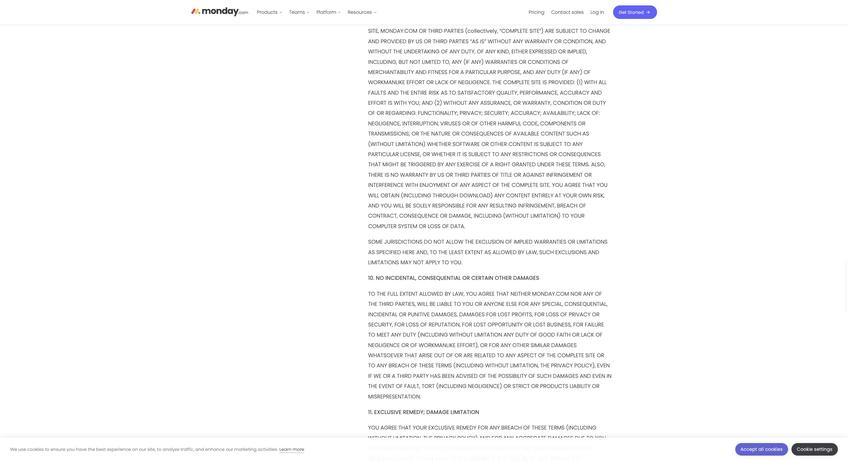 Task type: vqa. For each thing, say whether or not it's contained in the screenshot.
plans
no



Task type: describe. For each thing, give the bounding box(es) containing it.
here
[[403, 249, 415, 257]]

viruses
[[440, 120, 461, 128]]

other right certain
[[495, 275, 512, 283]]

third up undertaking
[[433, 38, 448, 45]]

by up enjoyment
[[430, 171, 436, 179]]

at inside the site and all content (regardless of who generates it), site functionality, offerring, assistance, consultation, activities, courses and services provided by the site, monday.com or third parties (collectively, "complete site") are subject to change and provided by us or third parties "as is" without any warranty or condition, and without the undertaking of any duty, of any kind, either expressed or implied, including, but not limited to, any (if any) warranties or conditions of merchantability and fitness for a particular purpose, and any duty (if any) of workmanlike effort or lack of negligence. the complete site is provided: (1) with all faults and the entire risk as to satisfactory quality, performance, accuracy and effort is with you; and (2) without any assurance, or warranty, condition or duty of or regarding: functionality; privacy; security; accuracy; availability; lack of: negligence, interruption, viruses or of other harmful code, components or transmissions; or the nature or consequences of available content such as (without limitation) whether software or other content is subject to any particular license, or whether it is subject to any restrictions or consequences that might be triggered by any exercise of a right granted under these terms. also, there is no warranty by us or third parties of title or against infringement or interference with enjoyment of any aspect of the complete site. you agree that you will obtain (including through download) any content entirely at your own risk, and you will be solely responsible for any resulting infringement, breach of contract, consequence or damage, including (without limitation) to your computer system or loss of data.
[[555, 192, 561, 200]]

contract,
[[368, 212, 398, 220]]

terms inside the to the full extent allowed by law, you agree that neither monday.com nor any of the third parties, will be liable to you or anyone else for any special, consequential, incidental or punitive damages, damages for lost profits, for loss of privacy or security, for loss of reputation, for lost opportunity or lost business, for failure to meet any duty (including without limitation any duty of good faith or lack of negligence or of workmanlike effort), or for any other similar damages whatsoever that arise out of or are related to any aspect of the complete site or to any breach of these terms (including without limitation, the privacy policy), even if we or a third party has been advised of the possibility of such damages and even in the event of fault, tort (including negligence) or strict or products liability or misrepresentation.
[[436, 363, 452, 370]]

(including up advised
[[453, 363, 484, 370]]

have
[[76, 447, 87, 453]]

content up resulting
[[506, 192, 530, 200]]

parties down exercise
[[471, 171, 491, 179]]

such inside the to the full extent allowed by law, you agree that neither monday.com nor any of the third parties, will be liable to you or anyone else for any special, consequential, incidental or punitive damages, damages for lost profits, for loss of privacy or security, for loss of reputation, for lost opportunity or lost business, for failure to meet any duty (including without limitation any duty of good faith or lack of negligence or of workmanlike effort), or for any other similar damages whatsoever that arise out of or are related to any aspect of the complete site or to any breach of these terms (including without limitation, the privacy policy), even if we or a third party has been advised of the possibility of such damages and even in the event of fault, tort (including negligence) or strict or products liability or misrepresentation.
[[537, 373, 552, 381]]

party
[[413, 373, 429, 381]]

0 horizontal spatial us
[[416, 38, 422, 45]]

these inside the site and all content (regardless of who generates it), site functionality, offerring, assistance, consultation, activities, courses and services provided by the site, monday.com or third parties (collectively, "complete site") are subject to change and provided by us or third parties "as is" without any warranty or condition, and without the undertaking of any duty, of any kind, either expressed or implied, including, but not limited to, any (if any) warranties or conditions of merchantability and fitness for a particular purpose, and any duty (if any) of workmanlike effort or lack of negligence. the complete site is provided: (1) with all faults and the entire risk as to satisfactory quality, performance, accuracy and effort is with you; and (2) without any assurance, or warranty, condition or duty of or regarding: functionality; privacy; security; accuracy; availability; lack of: negligence, interruption, viruses or of other harmful code, components or transmissions; or the nature or consequences of available content such as (without limitation) whether software or other content is subject to any particular license, or whether it is subject to any restrictions or consequences that might be triggered by any exercise of a right granted under these terms. also, there is no warranty by us or third parties of title or against infringement or interference with enjoyment of any aspect of the complete site. you agree that you will obtain (including through download) any content entirely at your own risk, and you will be solely responsible for any resulting infringement, breach of contract, consequence or damage, including (without limitation) to your computer system or loss of data.
[[556, 161, 571, 169]]

not inside the site and all content (regardless of who generates it), site functionality, offerring, assistance, consultation, activities, courses and services provided by the site, monday.com or third parties (collectively, "complete site") are subject to change and provided by us or third parties "as is" without any warranty or condition, and without the undertaking of any duty, of any kind, either expressed or implied, including, but not limited to, any (if any) warranties or conditions of merchantability and fitness for a particular purpose, and any duty (if any) of workmanlike effort or lack of negligence. the complete site is provided: (1) with all faults and the entire risk as to satisfactory quality, performance, accuracy and effort is with you; and (2) without any assurance, or warranty, condition or duty of or regarding: functionality; privacy; security; accuracy; availability; lack of: negligence, interruption, viruses or of other harmful code, components or transmissions; or the nature or consequences of available content such as (without limitation) whether software or other content is subject to any particular license, or whether it is subject to any restrictions or consequences that might be triggered by any exercise of a right granted under these terms. also, there is no warranty by us or third parties of title or against infringement or interference with enjoyment of any aspect of the complete site. you agree that you will obtain (including through download) any content entirely at your own risk, and you will be solely responsible for any resulting infringement, breach of contract, consequence or damage, including (without limitation) to your computer system or loss of data.
[[410, 58, 421, 66]]

we
[[10, 447, 17, 453]]

liability
[[570, 383, 591, 391]]

complete inside you agree that your exclusive remedy for any breach of these terms (including without limitation, the privacy policy) and for any aggregate damages due to you (or others related to you) by monday.com or any of the third parties for any reason relating to any part of the complete site, will be at our option:
[[469, 456, 496, 462]]

allowed inside the to the full extent allowed by law, you agree that neither monday.com nor any of the third parties, will be liable to you or anyone else for any special, consequential, incidental or punitive damages, damages for lost profits, for loss of privacy or security, for loss of reputation, for lost opportunity or lost business, for failure to meet any duty (including without limitation any duty of good faith or lack of negligence or of workmanlike effort), or for any other similar damages whatsoever that arise out of or are related to any aspect of the complete site or to any breach of these terms (including without limitation, the privacy policy), even if we or a third party has been advised of the possibility of such damages and even in the event of fault, tort (including negligence) or strict or products liability or misrepresentation.
[[419, 290, 443, 298]]

cookies for all
[[765, 447, 783, 453]]

2 vertical spatial with
[[405, 182, 418, 189]]

by inside the to the full extent allowed by law, you agree that neither monday.com nor any of the third parties, will be liable to you or anyone else for any special, consequential, incidental or punitive damages, damages for lost profits, for loss of privacy or security, for loss of reputation, for lost opportunity or lost business, for failure to meet any duty (including without limitation any duty of good faith or lack of negligence or of workmanlike effort), or for any other similar damages whatsoever that arise out of or are related to any aspect of the complete site or to any breach of these terms (including without limitation, the privacy policy), even if we or a third party has been advised of the possibility of such damages and even in the event of fault, tort (including negligence) or strict or products liability or misrepresentation.
[[445, 290, 451, 298]]

no inside the site and all content (regardless of who generates it), site functionality, offerring, assistance, consultation, activities, courses and services provided by the site, monday.com or third parties (collectively, "complete site") are subject to change and provided by us or third parties "as is" without any warranty or condition, and without the undertaking of any duty, of any kind, either expressed or implied, including, but not limited to, any (if any) warranties or conditions of merchantability and fitness for a particular purpose, and any duty (if any) of workmanlike effort or lack of negligence. the complete site is provided: (1) with all faults and the entire risk as to satisfactory quality, performance, accuracy and effort is with you; and (2) without any assurance, or warranty, condition or duty of or regarding: functionality; privacy; security; accuracy; availability; lack of: negligence, interruption, viruses or of other harmful code, components or transmissions; or the nature or consequences of available content such as (without limitation) whether software or other content is subject to any particular license, or whether it is subject to any restrictions or consequences that might be triggered by any exercise of a right granted under these terms. also, there is no warranty by us or third parties of title or against infringement or interference with enjoyment of any aspect of the complete site. you agree that you will obtain (including through download) any content entirely at your own risk, and you will be solely responsible for any resulting infringement, breach of contract, consequence or damage, including (without limitation) to your computer system or loss of data.
[[391, 171, 399, 179]]

breach inside the to the full extent allowed by law, you agree that neither monday.com nor any of the third parties, will be liable to you or anyone else for any special, consequential, incidental or punitive damages, damages for lost profits, for loss of privacy or security, for loss of reputation, for lost opportunity or lost business, for failure to meet any duty (including without limitation any duty of good faith or lack of negligence or of workmanlike effort), or for any other similar damages whatsoever that arise out of or are related to any aspect of the complete site or to any breach of these terms (including without limitation, the privacy policy), even if we or a third party has been advised of the possibility of such damages and even in the event of fault, tort (including negligence) or strict or products liability or misrepresentation.
[[389, 363, 409, 370]]

limitation, inside the to the full extent allowed by law, you agree that neither monday.com nor any of the third parties, will be liable to you or anyone else for any special, consequential, incidental or punitive damages, damages for lost profits, for loss of privacy or security, for loss of reputation, for lost opportunity or lost business, for failure to meet any duty (including without limitation any duty of good faith or lack of negligence or of workmanlike effort), or for any other similar damages whatsoever that arise out of or are related to any aspect of the complete site or to any breach of these terms (including without limitation, the privacy policy), even if we or a third party has been advised of the possibility of such damages and even in the event of fault, tort (including negligence) or strict or products liability or misrepresentation.
[[510, 363, 539, 370]]

monday.com inside you agree that your exclusive remedy for any breach of these terms (including without limitation, the privacy policy) and for any aggregate damages due to you (or others related to you) by monday.com or any of the third parties for any reason relating to any part of the complete site, will be at our option:
[[454, 445, 491, 453]]

damages up neither
[[513, 275, 539, 283]]

1 vertical spatial limitation)
[[531, 212, 561, 220]]

and down offerring,
[[368, 38, 379, 45]]

site")
[[530, 27, 544, 35]]

2 our from the left
[[226, 447, 233, 453]]

is up performance,
[[543, 79, 547, 86]]

but
[[399, 58, 408, 66]]

1 vertical spatial no
[[376, 275, 384, 283]]

0 vertical spatial even
[[597, 363, 610, 370]]

third up incidental
[[379, 301, 394, 309]]

part
[[436, 456, 448, 462]]

data.
[[451, 223, 465, 231]]

that left 'arise'
[[405, 352, 417, 360]]

for right remedy
[[478, 425, 488, 433]]

learn
[[280, 447, 291, 453]]

damages down the faith
[[551, 342, 577, 350]]

warranties inside the some jurisdictions do not allow the exclusion of implied warranties or limitations as specified here and, to the least extent as allowed by law, such exclusions and limitations may not apply to you.
[[534, 238, 566, 246]]

be down license,
[[401, 161, 407, 169]]

you right liable
[[463, 301, 473, 309]]

for up 'effort),'
[[462, 321, 472, 329]]

be left solely
[[406, 202, 412, 210]]

1 vertical spatial privacy
[[551, 363, 573, 370]]

learn more link
[[280, 447, 304, 454]]

1 horizontal spatial us
[[438, 171, 444, 179]]

site up offerring,
[[379, 7, 389, 14]]

be inside the to the full extent allowed by law, you agree that neither monday.com nor any of the third parties, will be liable to you or anyone else for any special, consequential, incidental or punitive damages, damages for lost profits, for loss of privacy or security, for loss of reputation, for lost opportunity or lost business, for failure to meet any duty (including without limitation any duty of good faith or lack of negligence or of workmanlike effort), or for any other similar damages whatsoever that arise out of or are related to any aspect of the complete site or to any breach of these terms (including without limitation, the privacy policy), even if we or a third party has been advised of the possibility of such damages and even in the event of fault, tort (including negligence) or strict or products liability or misrepresentation.
[[430, 301, 436, 309]]

1 vertical spatial your
[[571, 212, 585, 220]]

by inside you agree that your exclusive remedy for any breach of these terms (including without limitation, the privacy policy) and for any aggregate damages due to you (or others related to you) by monday.com or any of the third parties for any reason relating to any part of the complete site, will be at our option:
[[447, 445, 453, 453]]

0 vertical spatial consequences
[[461, 130, 504, 138]]

site up performance,
[[531, 79, 541, 86]]

punitive
[[408, 311, 430, 319]]

as down exclusion
[[485, 249, 491, 257]]

1 to from the left
[[45, 447, 49, 453]]

specified
[[376, 249, 401, 257]]

is right the it
[[463, 151, 467, 159]]

that inside you agree that your exclusive remedy for any breach of these terms (including without limitation, the privacy policy) and for any aggregate damages due to you (or others related to you) by monday.com or any of the third parties for any reason relating to any part of the complete site, will be at our option:
[[399, 425, 411, 433]]

functionality,
[[547, 7, 587, 14]]

computer
[[368, 223, 397, 231]]

assurance,
[[480, 99, 512, 107]]

aspect inside the to the full extent allowed by law, you agree that neither monday.com nor any of the third parties, will be liable to you or anyone else for any special, consequential, incidental or punitive damages, damages for lost profits, for loss of privacy or security, for loss of reputation, for lost opportunity or lost business, for failure to meet any duty (including without limitation any duty of good faith or lack of negligence or of workmanlike effort), or for any other similar damages whatsoever that arise out of or are related to any aspect of the complete site or to any breach of these terms (including without limitation, the privacy policy), even if we or a third party has been advised of the possibility of such damages and even in the event of fault, tort (including negligence) or strict or products liability or misrepresentation.
[[517, 352, 537, 360]]

neither
[[511, 290, 531, 298]]

0 horizontal spatial any)
[[471, 58, 484, 66]]

in
[[607, 373, 612, 381]]

1 horizontal spatial particular
[[466, 68, 496, 76]]

components
[[540, 120, 577, 128]]

1 vertical spatial limitations
[[368, 259, 399, 267]]

1 vertical spatial with
[[394, 99, 407, 107]]

that up there
[[368, 161, 381, 169]]

activities,
[[474, 17, 501, 25]]

security,
[[368, 321, 393, 329]]

1 vertical spatial any)
[[570, 68, 582, 76]]

by up undertaking
[[408, 38, 414, 45]]

complete down purpose,
[[503, 79, 530, 86]]

incidental,
[[386, 275, 417, 283]]

main element
[[254, 0, 657, 24]]

enhance
[[205, 447, 225, 453]]

privacy inside you agree that your exclusive remedy for any breach of these terms (including without limitation, the privacy policy) and for any aggregate damages due to you (or others related to you) by monday.com or any of the third parties for any reason relating to any part of the complete site, will be at our option:
[[434, 435, 456, 443]]

reason
[[368, 456, 389, 462]]

duty up of:
[[593, 99, 606, 107]]

that up anyone
[[496, 290, 509, 298]]

these inside you agree that your exclusive remedy for any breach of these terms (including without limitation, the privacy policy) and for any aggregate damages due to you (or others related to you) by monday.com or any of the third parties for any reason relating to any part of the complete site, will be at our option:
[[532, 425, 547, 433]]

content down the available
[[509, 140, 533, 148]]

it),
[[527, 7, 534, 14]]

products
[[257, 9, 278, 16]]

software
[[453, 140, 480, 148]]

conditions
[[528, 58, 560, 66]]

been
[[442, 373, 455, 381]]

of inside the some jurisdictions do not allow the exclusion of implied warranties or limitations as specified here and, to the least extent as allowed by law, such exclusions and limitations may not apply to you.
[[505, 238, 512, 246]]

for up profits,
[[519, 301, 529, 309]]

or inside you agree that your exclusive remedy for any breach of these terms (including without limitation, the privacy policy) and for any aggregate damages due to you (or others related to you) by monday.com or any of the third parties for any reason relating to any part of the complete site, will be at our option:
[[493, 445, 500, 453]]

responsible
[[432, 202, 465, 210]]

you right due
[[595, 435, 606, 443]]

without up kind,
[[488, 38, 511, 45]]

you up the risk, on the top right of the page
[[597, 182, 608, 189]]

and inside the to the full extent allowed by law, you agree that neither monday.com nor any of the third parties, will be liable to you or anyone else for any special, consequential, incidental or punitive damages, damages for lost profits, for loss of privacy or security, for loss of reputation, for lost opportunity or lost business, for failure to meet any duty (including without limitation any duty of good faith or lack of negligence or of workmanlike effort), or for any other similar damages whatsoever that arise out of or are related to any aspect of the complete site or to any breach of these terms (including without limitation, the privacy policy), even if we or a third party has been advised of the possibility of such damages and even in the event of fault, tort (including negligence) or strict or products liability or misrepresentation.
[[580, 373, 591, 381]]

for down opportunity
[[489, 342, 499, 350]]

1 vertical spatial subject
[[540, 140, 563, 148]]

condition,
[[563, 38, 594, 45]]

loss inside the site and all content (regardless of who generates it), site functionality, offerring, assistance, consultation, activities, courses and services provided by the site, monday.com or third parties (collectively, "complete site") are subject to change and provided by us or third parties "as is" without any warranty or condition, and without the undertaking of any duty, of any kind, either expressed or implied, including, but not limited to, any (if any) warranties or conditions of merchantability and fitness for a particular purpose, and any duty (if any) of workmanlike effort or lack of negligence. the complete site is provided: (1) with all faults and the entire risk as to satisfactory quality, performance, accuracy and effort is with you; and (2) without any assurance, or warranty, condition or duty of or regarding: functionality; privacy; security; accuracy; availability; lack of: negligence, interruption, viruses or of other harmful code, components or transmissions; or the nature or consequences of available content such as (without limitation) whether software or other content is subject to any particular license, or whether it is subject to any restrictions or consequences that might be triggered by any exercise of a right granted under these terms. also, there is no warranty by us or third parties of title or against infringement or interference with enjoyment of any aspect of the complete site. you agree that you will obtain (including through download) any content entirely at your own risk, and you will be solely responsible for any resulting infringement, breach of contract, consequence or damage, including (without limitation) to your computer system or loss of data.
[[428, 223, 441, 231]]

right
[[495, 161, 510, 169]]

1 vertical spatial all
[[599, 79, 607, 86]]

use
[[18, 447, 26, 453]]

you right site.
[[552, 182, 563, 189]]

for right security,
[[395, 321, 405, 329]]

is"
[[480, 38, 486, 45]]

workmanlike inside the to the full extent allowed by law, you agree that neither monday.com nor any of the third parties, will be liable to you or anyone else for any special, consequential, incidental or punitive damages, damages for lost profits, for loss of privacy or security, for loss of reputation, for lost opportunity or lost business, for failure to meet any duty (including without limitation any duty of good faith or lack of negligence or of workmanlike effort), or for any other similar damages whatsoever that arise out of or are related to any aspect of the complete site or to any breach of these terms (including without limitation, the privacy policy), even if we or a third party has been advised of the possibility of such damages and even in the event of fault, tort (including negligence) or strict or products liability or misrepresentation.
[[419, 342, 456, 350]]

1 horizontal spatial (without
[[503, 212, 529, 220]]

site, inside you agree that your exclusive remedy for any breach of these terms (including without limitation, the privacy policy) and for any aggregate damages due to you (or others related to you) by monday.com or any of the third parties for any reason relating to any part of the complete site, will be at our option:
[[497, 456, 508, 462]]

for down due
[[570, 445, 580, 453]]

(including down been at right bottom
[[436, 383, 467, 391]]

for down special,
[[535, 311, 545, 319]]

list containing products
[[254, 0, 380, 24]]

and
[[195, 447, 204, 453]]

exclusive inside you agree that your exclusive remedy for any breach of these terms (including without limitation, the privacy policy) and for any aggregate damages due to you (or others related to you) by monday.com or any of the third parties for any reason relating to any part of the complete site, will be at our option:
[[428, 425, 455, 433]]

will down "obtain" at the left top of page
[[393, 202, 404, 210]]

as right risk
[[441, 89, 448, 97]]

1 vertical spatial effort
[[368, 99, 387, 107]]

parties inside you agree that your exclusive remedy for any breach of these terms (including without limitation, the privacy policy) and for any aggregate damages due to you (or others related to you) by monday.com or any of the third parties for any reason relating to any part of the complete site, will be at our option:
[[549, 445, 569, 453]]

1 vertical spatial not
[[434, 238, 444, 246]]

teams link
[[286, 7, 313, 18]]

(including down the reputation,
[[418, 332, 448, 339]]

products link
[[254, 7, 286, 18]]

complete down against
[[512, 182, 538, 189]]

you)
[[432, 445, 445, 453]]

you agree that your exclusive remedy for any breach of these terms (including without limitation, the privacy policy) and for any aggregate damages due to you (or others related to you) by monday.com or any of the third parties for any reason relating to any part of the complete site, will be at our option: 
[[368, 425, 608, 462]]

faults
[[368, 89, 386, 97]]

will inside you agree that your exclusive remedy for any breach of these terms (including without limitation, the privacy policy) and for any aggregate damages due to you (or others related to you) by monday.com or any of the third parties for any reason relating to any part of the complete site, will be at our option:
[[509, 456, 520, 462]]

1 our from the left
[[139, 447, 146, 453]]

allowed inside the some jurisdictions do not allow the exclusion of implied warranties or limitations as specified here and, to the least extent as allowed by law, such exclusions and limitations may not apply to you.
[[493, 249, 517, 257]]

1 vertical spatial limitation
[[451, 409, 479, 417]]

you down 11.
[[368, 425, 379, 433]]

by right triggered
[[438, 161, 444, 169]]

content up assistance,
[[412, 7, 437, 14]]

to,
[[442, 58, 450, 66]]

and inside you agree that your exclusive remedy for any breach of these terms (including without limitation, the privacy policy) and for any aggregate damages due to you (or others related to you) by monday.com or any of the third parties for any reason relating to any part of the complete site, will be at our option:
[[479, 435, 490, 443]]

and up offerring,
[[390, 7, 401, 14]]

and left (2)
[[422, 99, 433, 107]]

regarding:
[[386, 110, 417, 117]]

triggered
[[408, 161, 436, 169]]

monday.com inside the site and all content (regardless of who generates it), site functionality, offerring, assistance, consultation, activities, courses and services provided by the site, monday.com or third parties (collectively, "complete site") are subject to change and provided by us or third parties "as is" without any warranty or condition, and without the undertaking of any duty, of any kind, either expressed or implied, including, but not limited to, any (if any) warranties or conditions of merchantability and fitness for a particular purpose, and any duty (if any) of workmanlike effort or lack of negligence. the complete site is provided: (1) with all faults and the entire risk as to satisfactory quality, performance, accuracy and effort is with you; and (2) without any assurance, or warranty, condition or duty of or regarding: functionality; privacy; security; accuracy; availability; lack of: negligence, interruption, viruses or of other harmful code, components or transmissions; or the nature or consequences of available content such as (without limitation) whether software or other content is subject to any particular license, or whether it is subject to any restrictions or consequences that might be triggered by any exercise of a right granted under these terms. also, there is no warranty by us or third parties of title or against infringement or interference with enjoyment of any aspect of the complete site. you agree that you will obtain (including through download) any content entirely at your own risk, and you will be solely responsible for any resulting infringement, breach of contract, consequence or damage, including (without limitation) to your computer system or loss of data.
[[381, 27, 418, 35]]

due
[[575, 435, 585, 443]]

business,
[[547, 321, 572, 329]]

by inside the some jurisdictions do not allow the exclusion of implied warranties or limitations as specified here and, to the least extent as allowed by law, such exclusions and limitations may not apply to you.
[[518, 249, 525, 257]]

a inside the to the full extent allowed by law, you agree that neither monday.com nor any of the third parties, will be liable to you or anyone else for any special, consequential, incidental or punitive damages, damages for lost profits, for loss of privacy or security, for loss of reputation, for lost opportunity or lost business, for failure to meet any duty (including without limitation any duty of good faith or lack of negligence or of workmanlike effort), or for any other similar damages whatsoever that arise out of or are related to any aspect of the complete site or to any breach of these terms (including without limitation, the privacy policy), even if we or a third party has been advised of the possibility of such damages and even in the event of fault, tort (including negligence) or strict or products liability or misrepresentation.
[[392, 373, 396, 381]]

event
[[379, 383, 395, 391]]

you;
[[408, 99, 420, 107]]

all
[[759, 447, 764, 453]]

sales
[[572, 9, 584, 16]]

without right (2)
[[444, 99, 467, 107]]

third inside you agree that your exclusive remedy for any breach of these terms (including without limitation, the privacy policy) and for any aggregate damages due to you (or others related to you) by monday.com or any of the third parties for any reason relating to any part of the complete site, will be at our option:
[[533, 445, 547, 453]]

site.
[[540, 182, 551, 189]]

0 vertical spatial whether
[[427, 140, 451, 148]]

full
[[388, 290, 398, 298]]

is up restrictions
[[534, 140, 539, 148]]

possibility
[[498, 373, 527, 381]]

warranties inside the site and all content (regardless of who generates it), site functionality, offerring, assistance, consultation, activities, courses and services provided by the site, monday.com or third parties (collectively, "complete site") are subject to change and provided by us or third parties "as is" without any warranty or condition, and without the undertaking of any duty, of any kind, either expressed or implied, including, but not limited to, any (if any) warranties or conditions of merchantability and fitness for a particular purpose, and any duty (if any) of workmanlike effort or lack of negligence. the complete site is provided: (1) with all faults and the entire risk as to satisfactory quality, performance, accuracy and effort is with you; and (2) without any assurance, or warranty, condition or duty of or regarding: functionality; privacy; security; accuracy; availability; lack of: negligence, interruption, viruses or of other harmful code, components or transmissions; or the nature or consequences of available content such as (without limitation) whether software or other content is subject to any particular license, or whether it is subject to any restrictions or consequences that might be triggered by any exercise of a right granted under these terms. also, there is no warranty by us or third parties of title or against infringement or interference with enjoyment of any aspect of the complete site. you agree that you will obtain (including through download) any content entirely at your own risk, and you will be solely responsible for any resulting infringement, breach of contract, consequence or damage, including (without limitation) to your computer system or loss of data.
[[485, 58, 518, 66]]

others
[[379, 445, 399, 453]]

parties up the duty, on the right of the page
[[449, 38, 469, 45]]

damage
[[426, 409, 449, 417]]

0 vertical spatial (without
[[368, 140, 394, 148]]

and down limited
[[416, 68, 427, 76]]

whatsoever
[[368, 352, 403, 360]]

third down exercise
[[455, 171, 469, 179]]

third down consultation,
[[428, 27, 443, 35]]

0 vertical spatial lack
[[435, 79, 448, 86]]

ensure
[[51, 447, 65, 453]]

limited
[[422, 58, 441, 66]]

agree inside the site and all content (regardless of who generates it), site functionality, offerring, assistance, consultation, activities, courses and services provided by the site, monday.com or third parties (collectively, "complete site") are subject to change and provided by us or third parties "as is" without any warranty or condition, and without the undertaking of any duty, of any kind, either expressed or implied, including, but not limited to, any (if any) warranties or conditions of merchantability and fitness for a particular purpose, and any duty (if any) of workmanlike effort or lack of negligence. the complete site is provided: (1) with all faults and the entire risk as to satisfactory quality, performance, accuracy and effort is with you; and (2) without any assurance, or warranty, condition or duty of or regarding: functionality; privacy; security; accuracy; availability; lack of: negligence, interruption, viruses or of other harmful code, components or transmissions; or the nature or consequences of available content such as (without limitation) whether software or other content is subject to any particular license, or whether it is subject to any restrictions or consequences that might be triggered by any exercise of a right granted under these terms. also, there is no warranty by us or third parties of title or against infringement or interference with enjoyment of any aspect of the complete site. you agree that you will obtain (including through download) any content entirely at your own risk, and you will be solely responsible for any resulting infringement, breach of contract, consequence or damage, including (without limitation) to your computer system or loss of data.
[[565, 182, 581, 189]]

other up right
[[490, 140, 507, 148]]

2 vertical spatial subject
[[468, 151, 491, 159]]

0 vertical spatial effort
[[407, 79, 425, 86]]

own
[[579, 192, 592, 200]]

nor
[[571, 290, 582, 298]]

at inside you agree that your exclusive remedy for any breach of these terms (including without limitation, the privacy policy) and for any aggregate damages due to you (or others related to you) by monday.com or any of the third parties for any reason relating to any part of the complete site, will be at our option:
[[529, 456, 536, 462]]

are inside the site and all content (regardless of who generates it), site functionality, offerring, assistance, consultation, activities, courses and services provided by the site, monday.com or third parties (collectively, "complete site") are subject to change and provided by us or third parties "as is" without any warranty or condition, and without the undertaking of any duty, of any kind, either expressed or implied, including, but not limited to, any (if any) warranties or conditions of merchantability and fitness for a particular purpose, and any duty (if any) of workmanlike effort or lack of negligence. the complete site is provided: (1) with all faults and the entire risk as to satisfactory quality, performance, accuracy and effort is with you; and (2) without any assurance, or warranty, condition or duty of or regarding: functionality; privacy; security; accuracy; availability; lack of: negligence, interruption, viruses or of other harmful code, components or transmissions; or the nature or consequences of available content such as (without limitation) whether software or other content is subject to any particular license, or whether it is subject to any restrictions or consequences that might be triggered by any exercise of a right granted under these terms. also, there is no warranty by us or third parties of title or against infringement or interference with enjoyment of any aspect of the complete site. you agree that you will obtain (including through download) any content entirely at your own risk, and you will be solely responsible for any resulting infringement, breach of contract, consequence or damage, including (without limitation) to your computer system or loss of data.
[[545, 27, 555, 35]]

as down some
[[368, 249, 375, 257]]

our
[[537, 456, 548, 462]]

is up regarding:
[[388, 99, 392, 107]]

for left failure
[[573, 321, 584, 329]]

2 horizontal spatial lost
[[533, 321, 546, 329]]

1 vertical spatial (if
[[562, 68, 568, 76]]

lack inside the to the full extent allowed by law, you agree that neither monday.com nor any of the third parties, will be liable to you or anyone else for any special, consequential, incidental or punitive damages, damages for lost profits, for loss of privacy or security, for loss of reputation, for lost opportunity or lost business, for failure to meet any duty (including without limitation any duty of good faith or lack of negligence or of workmanlike effort), or for any other similar damages whatsoever that arise out of or are related to any aspect of the complete site or to any breach of these terms (including without limitation, the privacy policy), even if we or a third party has been advised of the possibility of such damages and even in the event of fault, tort (including negligence) or strict or products liability or misrepresentation.
[[581, 332, 594, 339]]

monday.com logo image
[[191, 4, 248, 19]]

site right it),
[[536, 7, 546, 14]]

liable
[[437, 301, 452, 309]]

for down download)
[[466, 202, 477, 210]]

0 vertical spatial a
[[461, 68, 464, 76]]

services
[[541, 17, 565, 25]]

law, inside the some jurisdictions do not allow the exclusion of implied warranties or limitations as specified here and, to the least extent as allowed by law, such exclusions and limitations may not apply to you.
[[526, 249, 538, 257]]

we
[[374, 373, 382, 381]]

negligence,
[[368, 120, 401, 128]]

0 horizontal spatial warranty
[[400, 171, 428, 179]]

also,
[[591, 161, 605, 169]]

1 vertical spatial loss
[[546, 311, 559, 319]]

code,
[[523, 120, 539, 128]]

including,
[[368, 58, 397, 66]]

without up including,
[[368, 48, 392, 56]]

interference
[[368, 182, 404, 189]]

provided:
[[549, 79, 575, 86]]

0 vertical spatial exclusive
[[374, 409, 402, 417]]

condition
[[553, 99, 582, 107]]

special,
[[542, 301, 563, 309]]

good
[[539, 332, 555, 339]]

your inside you agree that your exclusive remedy for any breach of these terms (including without limitation, the privacy policy) and for any aggregate damages due to you (or others related to you) by monday.com or any of the third parties for any reason relating to any part of the complete site, will be at our option:
[[413, 425, 427, 433]]

that up own
[[583, 182, 595, 189]]

dialog containing we use cookies to ensure you have the best experience on our site, to analyze traffic, and enhance our marketing activities.
[[0, 439, 848, 462]]

contact sales link
[[548, 7, 587, 18]]

by down log in
[[594, 17, 600, 25]]

security;
[[484, 110, 509, 117]]

fault,
[[404, 383, 420, 391]]

will inside the to the full extent allowed by law, you agree that neither monday.com nor any of the third parties, will be liable to you or anyone else for any special, consequential, incidental or punitive damages, damages for lost profits, for loss of privacy or security, for loss of reputation, for lost opportunity or lost business, for failure to meet any duty (including without limitation any duty of good faith or lack of negligence or of workmanlike effort), or for any other similar damages whatsoever that arise out of or are related to any aspect of the complete site or to any breach of these terms (including without limitation, the privacy policy), even if we or a third party has been advised of the possibility of such damages and even in the event of fault, tort (including negligence) or strict or products liability or misrepresentation.
[[417, 301, 428, 309]]

0 horizontal spatial particular
[[368, 151, 399, 159]]

contact
[[551, 9, 571, 16]]

through
[[433, 192, 458, 200]]

0 vertical spatial limitation)
[[396, 140, 426, 148]]

content down components
[[541, 130, 565, 138]]

0 vertical spatial subject
[[556, 27, 578, 35]]



Task type: locate. For each thing, give the bounding box(es) containing it.
loss down special,
[[546, 311, 559, 319]]

list
[[254, 0, 380, 24]]

cookies inside accept all cookies button
[[765, 447, 783, 453]]

us up enjoyment
[[438, 171, 444, 179]]

for
[[449, 68, 459, 76], [466, 202, 477, 210], [519, 301, 529, 309], [486, 311, 496, 319], [535, 311, 545, 319], [395, 321, 405, 329], [462, 321, 472, 329], [573, 321, 584, 329], [489, 342, 499, 350], [478, 425, 488, 433], [492, 435, 502, 443], [570, 445, 580, 453]]

1 vertical spatial (without
[[503, 212, 529, 220]]

be left liable
[[430, 301, 436, 309]]

accuracy
[[560, 89, 589, 97]]

0 horizontal spatial are
[[464, 352, 473, 360]]

and inside the some jurisdictions do not allow the exclusion of implied warranties or limitations as specified here and, to the least extent as allowed by law, such exclusions and limitations may not apply to you.
[[588, 249, 599, 257]]

monday.com down assistance,
[[381, 27, 418, 35]]

under
[[537, 161, 554, 169]]

limitation) up license,
[[396, 140, 426, 148]]

certain
[[471, 275, 493, 283]]

0 horizontal spatial breach
[[389, 363, 409, 370]]

and down the pricing
[[528, 17, 540, 25]]

related inside the to the full extent allowed by law, you agree that neither monday.com nor any of the third parties, will be liable to you or anyone else for any special, consequential, incidental or punitive damages, damages for lost profits, for loss of privacy or security, for loss of reputation, for lost opportunity or lost business, for failure to meet any duty (including without limitation any duty of good faith or lack of negligence or of workmanlike effort), or for any other similar damages whatsoever that arise out of or are related to any aspect of the complete site or to any breach of these terms (including without limitation, the privacy policy), even if we or a third party has been advised of the possibility of such damages and even in the event of fault, tort (including negligence) or strict or products liability or misrepresentation.
[[475, 352, 496, 360]]

all right "(1)"
[[599, 79, 607, 86]]

consequences
[[461, 130, 504, 138], [559, 151, 601, 159]]

0 vertical spatial terms
[[436, 363, 452, 370]]

limitations up exclusions
[[577, 238, 608, 246]]

these up aggregate
[[532, 425, 547, 433]]

for down anyone
[[486, 311, 496, 319]]

0 vertical spatial any)
[[471, 58, 484, 66]]

1 vertical spatial workmanlike
[[419, 342, 456, 350]]

0 horizontal spatial limitations
[[368, 259, 399, 267]]

limitations down specified
[[368, 259, 399, 267]]

0 horizontal spatial (without
[[368, 140, 394, 148]]

0 vertical spatial all
[[403, 7, 411, 14]]

breach inside you agree that your exclusive remedy for any breach of these terms (including without limitation, the privacy policy) and for any aggregate damages due to you (or others related to you) by monday.com or any of the third parties for any reason relating to any part of the complete site, will be at our option:
[[501, 425, 522, 433]]

anyone
[[484, 301, 505, 309]]

these up infringement
[[556, 161, 571, 169]]

arise
[[419, 352, 433, 360]]

related down 'effort),'
[[475, 352, 496, 360]]

1 vertical spatial at
[[529, 456, 536, 462]]

1 vertical spatial allowed
[[419, 290, 443, 298]]

dialog
[[0, 439, 848, 462]]

breach
[[557, 202, 578, 210], [389, 363, 409, 370], [501, 425, 522, 433]]

1 horizontal spatial agree
[[478, 290, 495, 298]]

duty,
[[461, 48, 476, 56]]

(regardless
[[438, 7, 472, 14]]

1 horizontal spatial cookies
[[765, 447, 783, 453]]

warranty down triggered
[[400, 171, 428, 179]]

1 horizontal spatial consequences
[[559, 151, 601, 159]]

0 vertical spatial at
[[555, 192, 561, 200]]

that down remedy;
[[399, 425, 411, 433]]

1 vertical spatial consequences
[[559, 151, 601, 159]]

you.
[[451, 259, 462, 267]]

extent inside the to the full extent allowed by law, you agree that neither monday.com nor any of the third parties, will be liable to you or anyone else for any special, consequential, incidental or punitive damages, damages for lost profits, for loss of privacy or security, for loss of reputation, for lost opportunity or lost business, for failure to meet any duty (including without limitation any duty of good faith or lack of negligence or of workmanlike effort), or for any other similar damages whatsoever that arise out of or are related to any aspect of the complete site or to any breach of these terms (including without limitation, the privacy policy), even if we or a third party has been advised of the possibility of such damages and even in the event of fault, tort (including negligence) or strict or products liability or misrepresentation.
[[400, 290, 418, 298]]

parties down consultation,
[[444, 27, 464, 35]]

0 horizontal spatial lost
[[474, 321, 486, 329]]

agree inside the to the full extent allowed by law, you agree that neither monday.com nor any of the third parties, will be liable to you or anyone else for any special, consequential, incidental or punitive damages, damages for lost profits, for loss of privacy or security, for loss of reputation, for lost opportunity or lost business, for failure to meet any duty (including without limitation any duty of good faith or lack of negligence or of workmanlike effort), or for any other similar damages whatsoever that arise out of or are related to any aspect of the complete site or to any breach of these terms (including without limitation, the privacy policy), even if we or a third party has been advised of the possibility of such damages and even in the event of fault, tort (including negligence) or strict or products liability or misrepresentation.
[[478, 290, 495, 298]]

2 horizontal spatial monday.com
[[532, 290, 569, 298]]

exclusion
[[476, 238, 504, 246]]

for right policy) at the right bottom
[[492, 435, 502, 443]]

more
[[293, 447, 304, 453]]

implied,
[[567, 48, 587, 56]]

against
[[523, 171, 545, 179]]

without up 'effort),'
[[449, 332, 473, 339]]

complete up policy),
[[558, 352, 584, 360]]

duty up the 'provided:'
[[547, 68, 561, 76]]

site, inside the site and all content (regardless of who generates it), site functionality, offerring, assistance, consultation, activities, courses and services provided by the site, monday.com or third parties (collectively, "complete site") are subject to change and provided by us or third parties "as is" without any warranty or condition, and without the undertaking of any duty, of any kind, either expressed or implied, including, but not limited to, any (if any) warranties or conditions of merchantability and fitness for a particular purpose, and any duty (if any) of workmanlike effort or lack of negligence. the complete site is provided: (1) with all faults and the entire risk as to satisfactory quality, performance, accuracy and effort is with you; and (2) without any assurance, or warranty, condition or duty of or regarding: functionality; privacy; security; accuracy; availability; lack of: negligence, interruption, viruses or of other harmful code, components or transmissions; or the nature or consequences of available content such as (without limitation) whether software or other content is subject to any particular license, or whether it is subject to any restrictions or consequences that might be triggered by any exercise of a right granted under these terms. also, there is no warranty by us or third parties of title or against infringement or interference with enjoyment of any aspect of the complete site. you agree that you will obtain (including through download) any content entirely at your own risk, and you will be solely responsible for any resulting infringement, breach of contract, consequence or damage, including (without limitation) to your computer system or loss of data.
[[368, 27, 379, 35]]

analyze
[[163, 447, 179, 453]]

and down conditions
[[523, 68, 534, 76]]

without inside you agree that your exclusive remedy for any breach of these terms (including without limitation, the privacy policy) and for any aggregate damages due to you (or others related to you) by monday.com or any of the third parties for any reason relating to any part of the complete site, will be at our option:
[[368, 435, 392, 443]]

similar
[[531, 342, 550, 350]]

cookies right use
[[27, 447, 44, 453]]

0 vertical spatial agree
[[565, 182, 581, 189]]

subject
[[556, 27, 578, 35], [540, 140, 563, 148], [468, 151, 491, 159]]

your down 11. exclusive remedy; damage limitation
[[413, 425, 427, 433]]

2 horizontal spatial agree
[[565, 182, 581, 189]]

0 vertical spatial warranty
[[525, 38, 553, 45]]

to
[[580, 27, 587, 35], [449, 89, 456, 97], [564, 140, 571, 148], [492, 151, 499, 159], [562, 212, 569, 220], [430, 249, 437, 257], [442, 259, 449, 267], [368, 290, 375, 298], [454, 301, 461, 309], [368, 332, 375, 339], [497, 352, 504, 360], [368, 363, 375, 370], [587, 435, 594, 443], [423, 445, 430, 453], [416, 456, 423, 462]]

complete inside the to the full extent allowed by law, you agree that neither monday.com nor any of the third parties, will be liable to you or anyone else for any special, consequential, incidental or punitive damages, damages for lost profits, for loss of privacy or security, for loss of reputation, for lost opportunity or lost business, for failure to meet any duty (including without limitation any duty of good faith or lack of negligence or of workmanlike effort), or for any other similar damages whatsoever that arise out of or are related to any aspect of the complete site or to any breach of these terms (including without limitation, the privacy policy), even if we or a third party has been advised of the possibility of such damages and even in the event of fault, tort (including negligence) or strict or products liability or misrepresentation.
[[558, 352, 584, 360]]

either
[[512, 48, 528, 56]]

duty down opportunity
[[516, 332, 529, 339]]

1 horizontal spatial no
[[391, 171, 399, 179]]

reputation,
[[429, 321, 461, 329]]

and down change
[[595, 38, 606, 45]]

to left ensure
[[45, 447, 49, 453]]

other down security;
[[480, 120, 496, 128]]

1 vertical spatial such
[[539, 249, 554, 257]]

for down to,
[[449, 68, 459, 76]]

0 horizontal spatial limitation,
[[393, 435, 422, 443]]

1 vertical spatial even
[[593, 373, 605, 381]]

1 vertical spatial limitation,
[[393, 435, 422, 443]]

apply
[[426, 259, 440, 267]]

license,
[[400, 151, 421, 159]]

2 horizontal spatial a
[[490, 161, 494, 169]]

such inside the some jurisdictions do not allow the exclusion of implied warranties or limitations as specified here and, to the least extent as allowed by law, such exclusions and limitations may not apply to you.
[[539, 249, 554, 257]]

do
[[424, 238, 432, 246]]

might
[[383, 161, 399, 169]]

0 vertical spatial related
[[475, 352, 496, 360]]

third up "fault," at bottom left
[[397, 373, 412, 381]]

and up of:
[[591, 89, 602, 97]]

1 horizontal spatial law,
[[526, 249, 538, 257]]

our
[[139, 447, 146, 453], [226, 447, 233, 453]]

limitation down opportunity
[[475, 332, 502, 339]]

is
[[543, 79, 547, 86], [388, 99, 392, 107], [534, 140, 539, 148], [463, 151, 467, 159], [385, 171, 389, 179]]

0 horizontal spatial no
[[376, 275, 384, 283]]

1 vertical spatial warranty
[[400, 171, 428, 179]]

law, down implied
[[526, 249, 538, 257]]

such inside the site and all content (regardless of who generates it), site functionality, offerring, assistance, consultation, activities, courses and services provided by the site, monday.com or third parties (collectively, "complete site") are subject to change and provided by us or third parties "as is" without any warranty or condition, and without the undertaking of any duty, of any kind, either expressed or implied, including, but not limited to, any (if any) warranties or conditions of merchantability and fitness for a particular purpose, and any duty (if any) of workmanlike effort or lack of negligence. the complete site is provided: (1) with all faults and the entire risk as to satisfactory quality, performance, accuracy and effort is with you; and (2) without any assurance, or warranty, condition or duty of or regarding: functionality; privacy; security; accuracy; availability; lack of: negligence, interruption, viruses or of other harmful code, components or transmissions; or the nature or consequences of available content such as (without limitation) whether software or other content is subject to any particular license, or whether it is subject to any restrictions or consequences that might be triggered by any exercise of a right granted under these terms. also, there is no warranty by us or third parties of title or against infringement or interference with enjoyment of any aspect of the complete site. you agree that you will obtain (including through download) any content entirely at your own risk, and you will be solely responsible for any resulting infringement, breach of contract, consequence or damage, including (without limitation) to your computer system or loss of data.
[[567, 130, 581, 138]]

monday.com inside the to the full extent allowed by law, you agree that neither monday.com nor any of the third parties, will be liable to you or anyone else for any special, consequential, incidental or punitive damages, damages for lost profits, for loss of privacy or security, for loss of reputation, for lost opportunity or lost business, for failure to meet any duty (including without limitation any duty of good faith or lack of negligence or of workmanlike effort), or for any other similar damages whatsoever that arise out of or are related to any aspect of the complete site or to any breach of these terms (including without limitation, the privacy policy), even if we or a third party has been advised of the possibility of such damages and even in the event of fault, tort (including negligence) or strict or products liability or misrepresentation.
[[532, 290, 569, 298]]

2 to from the left
[[157, 447, 161, 453]]

2 vertical spatial your
[[413, 425, 427, 433]]

cookies
[[27, 447, 44, 453], [765, 447, 783, 453]]

pricing
[[529, 9, 545, 16]]

you down certain
[[466, 290, 477, 298]]

your left own
[[563, 192, 577, 200]]

0 vertical spatial workmanlike
[[368, 79, 405, 86]]

damages inside you agree that your exclusive remedy for any breach of these terms (including without limitation, the privacy policy) and for any aggregate damages due to you (or others related to you) by monday.com or any of the third parties for any reason relating to any part of the complete site, will be at our option:
[[548, 435, 574, 443]]

1 vertical spatial agree
[[478, 290, 495, 298]]

purpose,
[[498, 68, 522, 76]]

and,
[[416, 249, 428, 257]]

1 vertical spatial provided
[[381, 38, 407, 45]]

change
[[588, 27, 611, 35]]

breach inside the site and all content (regardless of who generates it), site functionality, offerring, assistance, consultation, activities, courses and services provided by the site, monday.com or third parties (collectively, "complete site") are subject to change and provided by us or third parties "as is" without any warranty or condition, and without the undertaking of any duty, of any kind, either expressed or implied, including, but not limited to, any (if any) warranties or conditions of merchantability and fitness for a particular purpose, and any duty (if any) of workmanlike effort or lack of negligence. the complete site is provided: (1) with all faults and the entire risk as to satisfactory quality, performance, accuracy and effort is with you; and (2) without any assurance, or warranty, condition or duty of or regarding: functionality; privacy; security; accuracy; availability; lack of: negligence, interruption, viruses or of other harmful code, components or transmissions; or the nature or consequences of available content such as (without limitation) whether software or other content is subject to any particular license, or whether it is subject to any restrictions or consequences that might be triggered by any exercise of a right granted under these terms. also, there is no warranty by us or third parties of title or against infringement or interference with enjoyment of any aspect of the complete site. you agree that you will obtain (including through download) any content entirely at your own risk, and you will be solely responsible for any resulting infringement, breach of contract, consequence or damage, including (without limitation) to your computer system or loss of data.
[[557, 202, 578, 210]]

2 horizontal spatial loss
[[546, 311, 559, 319]]

1 horizontal spatial a
[[461, 68, 464, 76]]

that
[[368, 161, 381, 169], [583, 182, 595, 189], [496, 290, 509, 298], [405, 352, 417, 360], [399, 425, 411, 433]]

a left right
[[490, 161, 494, 169]]

(including inside the site and all content (regardless of who generates it), site functionality, offerring, assistance, consultation, activities, courses and services provided by the site, monday.com or third parties (collectively, "complete site") are subject to change and provided by us or third parties "as is" without any warranty or condition, and without the undertaking of any duty, of any kind, either expressed or implied, including, but not limited to, any (if any) warranties or conditions of merchantability and fitness for a particular purpose, and any duty (if any) of workmanlike effort or lack of negligence. the complete site is provided: (1) with all faults and the entire risk as to satisfactory quality, performance, accuracy and effort is with you; and (2) without any assurance, or warranty, condition or duty of or regarding: functionality; privacy; security; accuracy; availability; lack of: negligence, interruption, viruses or of other harmful code, components or transmissions; or the nature or consequences of available content such as (without limitation) whether software or other content is subject to any particular license, or whether it is subject to any restrictions or consequences that might be triggered by any exercise of a right granted under these terms. also, there is no warranty by us or third parties of title or against infringement or interference with enjoyment of any aspect of the complete site. you agree that you will obtain (including through download) any content entirely at your own risk, and you will be solely responsible for any resulting infringement, breach of contract, consequence or damage, including (without limitation) to your computer system or loss of data.
[[401, 192, 431, 200]]

1 horizontal spatial limitation)
[[531, 212, 561, 220]]

the site and all content (regardless of who generates it), site functionality, offerring, assistance, consultation, activities, courses and services provided by the site, monday.com or third parties (collectively, "complete site") are subject to change and provided by us or third parties "as is" without any warranty or condition, and without the undertaking of any duty, of any kind, either expressed or implied, including, but not limited to, any (if any) warranties or conditions of merchantability and fitness for a particular purpose, and any duty (if any) of workmanlike effort or lack of negligence. the complete site is provided: (1) with all faults and the entire risk as to satisfactory quality, performance, accuracy and effort is with you; and (2) without any assurance, or warranty, condition or duty of or regarding: functionality; privacy; security; accuracy; availability; lack of: negligence, interruption, viruses or of other harmful code, components or transmissions; or the nature or consequences of available content such as (without limitation) whether software or other content is subject to any particular license, or whether it is subject to any restrictions or consequences that might be triggered by any exercise of a right granted under these terms. also, there is no warranty by us or third parties of title or against infringement or interference with enjoyment of any aspect of the complete site. you agree that you will obtain (including through download) any content entirely at your own risk, and you will be solely responsible for any resulting infringement, breach of contract, consequence or damage, including (without limitation) to your computer system or loss of data.
[[368, 7, 611, 231]]

0 horizontal spatial law,
[[453, 290, 465, 298]]

1 vertical spatial lack
[[577, 110, 590, 117]]

consequences up software
[[461, 130, 504, 138]]

are
[[545, 27, 555, 35], [464, 352, 473, 360]]

all
[[403, 7, 411, 14], [599, 79, 607, 86]]

related inside you agree that your exclusive remedy for any breach of these terms (including without limitation, the privacy policy) and for any aggregate damages due to you (or others related to you) by monday.com or any of the third parties for any reason relating to any part of the complete site, will be at our option:
[[401, 445, 422, 453]]

at left our
[[529, 456, 536, 462]]

title
[[501, 171, 512, 179]]

exercise
[[457, 161, 480, 169]]

best
[[96, 447, 106, 453]]

0 horizontal spatial at
[[529, 456, 536, 462]]

some jurisdictions do not allow the exclusion of implied warranties or limitations as specified here and, to the least extent as allowed by law, such exclusions and limitations may not apply to you.
[[368, 238, 608, 267]]

0 vertical spatial no
[[391, 171, 399, 179]]

warranty down site")
[[525, 38, 553, 45]]

exclusive down the misrepresentation.
[[374, 409, 402, 417]]

damages up products
[[553, 373, 579, 381]]

nature
[[431, 130, 451, 138]]

workmanlike up out
[[419, 342, 456, 350]]

0 vertical spatial (if
[[464, 58, 470, 66]]

limitation inside the to the full extent allowed by law, you agree that neither monday.com nor any of the third parties, will be liable to you or anyone else for any special, consequential, incidental or punitive damages, damages for lost profits, for loss of privacy or security, for loss of reputation, for lost opportunity or lost business, for failure to meet any duty (including without limitation any duty of good faith or lack of negligence or of workmanlike effort), or for any other similar damages whatsoever that arise out of or are related to any aspect of the complete site or to any breach of these terms (including without limitation, the privacy policy), even if we or a third party has been advised of the possibility of such damages and even in the event of fault, tort (including negligence) or strict or products liability or misrepresentation.
[[475, 332, 502, 339]]

subject up exercise
[[468, 151, 491, 159]]

2 horizontal spatial these
[[556, 161, 571, 169]]

aggregate
[[515, 435, 547, 443]]

0 vertical spatial extent
[[465, 249, 483, 257]]

damage,
[[449, 212, 472, 220]]

pricing link
[[526, 7, 548, 18]]

quality,
[[497, 89, 518, 97]]

complete
[[503, 79, 530, 86], [512, 182, 538, 189], [558, 352, 584, 360], [469, 456, 496, 462]]

0 vertical spatial limitation
[[475, 332, 502, 339]]

agree down infringement
[[565, 182, 581, 189]]

whether down nature
[[427, 140, 451, 148]]

such up products
[[537, 373, 552, 381]]

(if up the 'provided:'
[[562, 68, 568, 76]]

1 horizontal spatial to
[[157, 447, 161, 453]]

(or
[[368, 445, 378, 453]]

other inside the to the full extent allowed by law, you agree that neither monday.com nor any of the third parties, will be liable to you or anyone else for any special, consequential, incidental or punitive damages, damages for lost profits, for loss of privacy or security, for loss of reputation, for lost opportunity or lost business, for failure to meet any duty (including without limitation any duty of good faith or lack of negligence or of workmanlike effort), or for any other similar damages whatsoever that arise out of or are related to any aspect of the complete site or to any breach of these terms (including without limitation, the privacy policy), even if we or a third party has been advised of the possibility of such damages and even in the event of fault, tort (including negligence) or strict or products liability or misrepresentation.
[[513, 342, 529, 350]]

will up punitive at the bottom
[[417, 301, 428, 309]]

and right faults
[[388, 89, 399, 97]]

cookie settings
[[797, 447, 833, 453]]

cookie settings button
[[792, 444, 838, 456]]

terms inside you agree that your exclusive remedy for any breach of these terms (including without limitation, the privacy policy) and for any aggregate damages due to you (or others related to you) by monday.com or any of the third parties for any reason relating to any part of the complete site, will be at our option:
[[548, 425, 565, 433]]

0 vertical spatial privacy
[[569, 311, 591, 319]]

(1)
[[577, 79, 583, 86]]

0 vertical spatial with
[[584, 79, 597, 86]]

1 vertical spatial monday.com
[[532, 290, 569, 298]]

activities.
[[258, 447, 278, 453]]

1 horizontal spatial these
[[532, 425, 547, 433]]

monday.com down policy) at the right bottom
[[454, 445, 491, 453]]

duty down punitive at the bottom
[[403, 332, 416, 339]]

get started button
[[613, 5, 657, 19]]

allow
[[446, 238, 464, 246]]

2 vertical spatial privacy
[[434, 435, 456, 443]]

1 vertical spatial warranties
[[534, 238, 566, 246]]

without up possibility
[[485, 363, 509, 370]]

profits,
[[512, 311, 533, 319]]

subject up "condition,"
[[556, 27, 578, 35]]

will down interference
[[368, 192, 379, 200]]

and down policy),
[[580, 373, 591, 381]]

loss up do
[[428, 223, 441, 231]]

law, inside the to the full extent allowed by law, you agree that neither monday.com nor any of the third parties, will be liable to you or anyone else for any special, consequential, incidental or punitive damages, damages for lost profits, for loss of privacy or security, for loss of reputation, for lost opportunity or lost business, for failure to meet any duty (including without limitation any duty of good faith or lack of negligence or of workmanlike effort), or for any other similar damages whatsoever that arise out of or are related to any aspect of the complete site or to any breach of these terms (including without limitation, the privacy policy), even if we or a third party has been advised of the possibility of such damages and even in the event of fault, tort (including negligence) or strict or products liability or misrepresentation.
[[453, 290, 465, 298]]

0 horizontal spatial loss
[[406, 321, 419, 329]]

negligence.
[[458, 79, 491, 86]]

limitation)
[[396, 140, 426, 148], [531, 212, 561, 220]]

no down 'might'
[[391, 171, 399, 179]]

misrepresentation.
[[368, 393, 421, 401]]

be
[[401, 161, 407, 169], [406, 202, 412, 210], [430, 301, 436, 309], [522, 456, 528, 462]]

damages down anyone
[[459, 311, 485, 319]]

even left in on the bottom of page
[[593, 373, 605, 381]]

1 horizontal spatial allowed
[[493, 249, 517, 257]]

cookies for use
[[27, 447, 44, 453]]

(without
[[368, 140, 394, 148], [503, 212, 529, 220]]

0 vertical spatial are
[[545, 27, 555, 35]]

effort up entire
[[407, 79, 425, 86]]

(without down transmissions;
[[368, 140, 394, 148]]

2 vertical spatial loss
[[406, 321, 419, 329]]

1 vertical spatial site,
[[497, 456, 508, 462]]

at
[[555, 192, 561, 200], [529, 456, 536, 462]]

0 vertical spatial your
[[563, 192, 577, 200]]

resulting
[[490, 202, 517, 210]]

accept all cookies button
[[735, 444, 788, 456]]

offerring,
[[368, 17, 397, 25]]

download)
[[460, 192, 493, 200]]

to
[[45, 447, 49, 453], [157, 447, 161, 453]]

resources link
[[345, 7, 380, 18]]

and up contract, on the left of the page
[[368, 202, 379, 210]]

breach down whatsoever
[[389, 363, 409, 370]]

is up interference
[[385, 171, 389, 179]]

2 vertical spatial agree
[[381, 425, 397, 433]]

traffic,
[[181, 447, 194, 453]]

2 horizontal spatial breach
[[557, 202, 578, 210]]

are down services
[[545, 27, 555, 35]]

2 vertical spatial not
[[413, 259, 424, 267]]

1 horizontal spatial provided
[[566, 17, 592, 25]]

as up terms.
[[583, 130, 589, 138]]

site
[[379, 7, 389, 14], [536, 7, 546, 14], [531, 79, 541, 86], [586, 352, 596, 360]]

11.
[[368, 409, 373, 417]]

1 horizontal spatial terms
[[548, 425, 565, 433]]

1 vertical spatial these
[[419, 363, 434, 370]]

by down implied
[[518, 249, 525, 257]]

0 horizontal spatial extent
[[400, 290, 418, 298]]

2 vertical spatial such
[[537, 373, 552, 381]]

exclusive
[[374, 409, 402, 417], [428, 425, 455, 433]]

at right entirely at the right top of the page
[[555, 192, 561, 200]]

0 vertical spatial not
[[410, 58, 421, 66]]

particular up 'might'
[[368, 151, 399, 159]]

breach up aggregate
[[501, 425, 522, 433]]

any) down the duty, on the right of the page
[[471, 58, 484, 66]]

third up our
[[533, 445, 547, 453]]

aspect inside the site and all content (regardless of who generates it), site functionality, offerring, assistance, consultation, activities, courses and services provided by the site, monday.com or third parties (collectively, "complete site") are subject to change and provided by us or third parties "as is" without any warranty or condition, and without the undertaking of any duty, of any kind, either expressed or implied, including, but not limited to, any (if any) warranties or conditions of merchantability and fitness for a particular purpose, and any duty (if any) of workmanlike effort or lack of negligence. the complete site is provided: (1) with all faults and the entire risk as to satisfactory quality, performance, accuracy and effort is with you; and (2) without any assurance, or warranty, condition or duty of or regarding: functionality; privacy; security; accuracy; availability; lack of: negligence, interruption, viruses or of other harmful code, components or transmissions; or the nature or consequences of available content such as (without limitation) whether software or other content is subject to any particular license, or whether it is subject to any restrictions or consequences that might be triggered by any exercise of a right granted under these terms. also, there is no warranty by us or third parties of title or against infringement or interference with enjoyment of any aspect of the complete site. you agree that you will obtain (including through download) any content entirely at your own risk, and you will be solely responsible for any resulting infringement, breach of contract, consequence or damage, including (without limitation) to your computer system or loss of data.
[[472, 182, 491, 189]]

(including inside you agree that your exclusive remedy for any breach of these terms (including without limitation, the privacy policy) and for any aggregate damages due to you (or others related to you) by monday.com or any of the third parties for any reason relating to any part of the complete site, will be at our option:
[[566, 425, 597, 433]]

10. no incidental, consequential or certain other damages
[[368, 275, 539, 283]]

limitation, inside you agree that your exclusive remedy for any breach of these terms (including without limitation, the privacy policy) and for any aggregate damages due to you (or others related to you) by monday.com or any of the third parties for any reason relating to any part of the complete site, will be at our option:
[[393, 435, 422, 443]]

site inside the to the full extent allowed by law, you agree that neither monday.com nor any of the third parties, will be liable to you or anyone else for any special, consequential, incidental or punitive damages, damages for lost profits, for loss of privacy or security, for loss of reputation, for lost opportunity or lost business, for failure to meet any duty (including without limitation any duty of good faith or lack of negligence or of workmanlike effort), or for any other similar damages whatsoever that arise out of or are related to any aspect of the complete site or to any breach of these terms (including without limitation, the privacy policy), even if we or a third party has been advised of the possibility of such damages and even in the event of fault, tort (including negligence) or strict or products liability or misrepresentation.
[[586, 352, 596, 360]]

merchantability
[[368, 68, 414, 76]]

and right exclusions
[[588, 249, 599, 257]]

(if
[[464, 58, 470, 66], [562, 68, 568, 76]]

1 vertical spatial whether
[[432, 151, 456, 159]]

1 horizontal spatial lost
[[498, 311, 510, 319]]

are inside the to the full extent allowed by law, you agree that neither monday.com nor any of the third parties, will be liable to you or anyone else for any special, consequential, incidental or punitive damages, damages for lost profits, for loss of privacy or security, for loss of reputation, for lost opportunity or lost business, for failure to meet any duty (including without limitation any duty of good faith or lack of negligence or of workmanlike effort), or for any other similar damages whatsoever that arise out of or are related to any aspect of the complete site or to any breach of these terms (including without limitation, the privacy policy), even if we or a third party has been advised of the possibility of such damages and even in the event of fault, tort (including negligence) or strict or products liability or misrepresentation.
[[464, 352, 473, 360]]

lack left of:
[[577, 110, 590, 117]]

site up policy),
[[586, 352, 596, 360]]

cookies right all
[[765, 447, 783, 453]]

1 vertical spatial breach
[[389, 363, 409, 370]]

1 horizontal spatial any)
[[570, 68, 582, 76]]

extent inside the some jurisdictions do not allow the exclusion of implied warranties or limitations as specified here and, to the least extent as allowed by law, such exclusions and limitations may not apply to you.
[[465, 249, 483, 257]]

0 horizontal spatial monday.com
[[381, 27, 418, 35]]

1 horizontal spatial site,
[[497, 456, 508, 462]]

(including
[[401, 192, 431, 200], [418, 332, 448, 339], [453, 363, 484, 370], [436, 383, 467, 391], [566, 425, 597, 433]]

implied
[[514, 238, 533, 246]]

aspect
[[472, 182, 491, 189], [517, 352, 537, 360]]

without
[[488, 38, 511, 45], [368, 48, 392, 56], [444, 99, 467, 107], [449, 332, 473, 339], [485, 363, 509, 370], [368, 435, 392, 443]]

limitation,
[[510, 363, 539, 370], [393, 435, 422, 443]]

1 vertical spatial extent
[[400, 290, 418, 298]]

0 vertical spatial provided
[[566, 17, 592, 25]]

these inside the to the full extent allowed by law, you agree that neither monday.com nor any of the third parties, will be liable to you or anyone else for any special, consequential, incidental or punitive damages, damages for lost profits, for loss of privacy or security, for loss of reputation, for lost opportunity or lost business, for failure to meet any duty (including without limitation any duty of good faith or lack of negligence or of workmanlike effort), or for any other similar damages whatsoever that arise out of or are related to any aspect of the complete site or to any breach of these terms (including without limitation, the privacy policy), even if we or a third party has been advised of the possibility of such damages and even in the event of fault, tort (including negligence) or strict or products liability or misrepresentation.
[[419, 363, 434, 370]]

or inside the some jurisdictions do not allow the exclusion of implied warranties or limitations as specified here and, to the least extent as allowed by law, such exclusions and limitations may not apply to you.
[[568, 238, 575, 246]]

0 horizontal spatial consequences
[[461, 130, 504, 138]]

"complete
[[500, 27, 528, 35]]

us up undertaking
[[416, 38, 422, 45]]

limitation, up possibility
[[510, 363, 539, 370]]

whether left the it
[[432, 151, 456, 159]]

0 horizontal spatial all
[[403, 7, 411, 14]]

accuracy;
[[511, 110, 542, 117]]

workmanlike inside the site and all content (regardless of who generates it), site functionality, offerring, assistance, consultation, activities, courses and services provided by the site, monday.com or third parties (collectively, "complete site") are subject to change and provided by us or third parties "as is" without any warranty or condition, and without the undertaking of any duty, of any kind, either expressed or implied, including, but not limited to, any (if any) warranties or conditions of merchantability and fitness for a particular purpose, and any duty (if any) of workmanlike effort or lack of negligence. the complete site is provided: (1) with all faults and the entire risk as to satisfactory quality, performance, accuracy and effort is with you; and (2) without any assurance, or warranty, condition or duty of or regarding: functionality; privacy; security; accuracy; availability; lack of: negligence, interruption, viruses or of other harmful code, components or transmissions; or the nature or consequences of available content such as (without limitation) whether software or other content is subject to any particular license, or whether it is subject to any restrictions or consequences that might be triggered by any exercise of a right granted under these terms. also, there is no warranty by us or third parties of title or against infringement or interference with enjoyment of any aspect of the complete site. you agree that you will obtain (including through download) any content entirely at your own risk, and you will be solely responsible for any resulting infringement, breach of contract, consequence or damage, including (without limitation) to your computer system or loss of data.
[[368, 79, 405, 86]]

0 horizontal spatial provided
[[381, 38, 407, 45]]

no
[[391, 171, 399, 179], [376, 275, 384, 283]]

0 horizontal spatial exclusive
[[374, 409, 402, 417]]

be inside you agree that your exclusive remedy for any breach of these terms (including without limitation, the privacy policy) and for any aggregate damages due to you (or others related to you) by monday.com or any of the third parties for any reason relating to any part of the complete site, will be at our option:
[[522, 456, 528, 462]]

entirely
[[532, 192, 554, 200]]

allowed up liable
[[419, 290, 443, 298]]

contact sales
[[551, 9, 584, 16]]

consultation,
[[432, 17, 473, 25]]

undertaking
[[404, 48, 440, 56]]

agree inside you agree that your exclusive remedy for any breach of these terms (including without limitation, the privacy policy) and for any aggregate damages due to you (or others related to you) by monday.com or any of the third parties for any reason relating to any part of the complete site, will be at our option:
[[381, 425, 397, 433]]

you up contract, on the left of the page
[[381, 202, 392, 210]]

provided down "sales"
[[566, 17, 592, 25]]

1 horizontal spatial limitation,
[[510, 363, 539, 370]]

who
[[482, 7, 495, 14]]

even up in on the bottom of page
[[597, 363, 610, 370]]

0 vertical spatial limitations
[[577, 238, 608, 246]]

not down and,
[[413, 259, 424, 267]]

0 vertical spatial site,
[[368, 27, 379, 35]]



